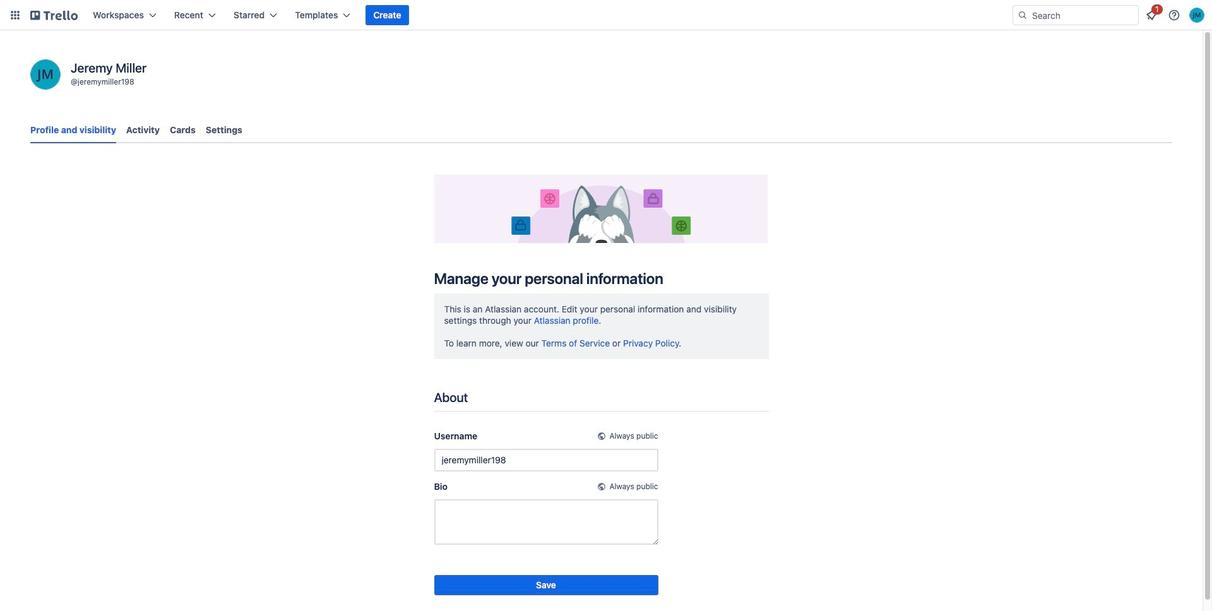 Task type: describe. For each thing, give the bounding box(es) containing it.
Search field
[[1013, 5, 1140, 25]]

primary element
[[0, 0, 1213, 30]]

open information menu image
[[1169, 9, 1181, 21]]

0 horizontal spatial jeremy miller (jeremymiller198) image
[[30, 59, 61, 90]]

1 notification image
[[1145, 8, 1160, 23]]



Task type: vqa. For each thing, say whether or not it's contained in the screenshot.
the topmost forward image
no



Task type: locate. For each thing, give the bounding box(es) containing it.
jeremy miller (jeremymiller198) image down back to home image
[[30, 59, 61, 90]]

1 vertical spatial jeremy miller (jeremymiller198) image
[[30, 59, 61, 90]]

jeremy miller (jeremymiller198) image right open information menu icon
[[1190, 8, 1205, 23]]

jeremy miller (jeremymiller198) image
[[1190, 8, 1205, 23], [30, 59, 61, 90]]

search image
[[1018, 10, 1028, 20]]

back to home image
[[30, 5, 78, 25]]

1 horizontal spatial jeremy miller (jeremymiller198) image
[[1190, 8, 1205, 23]]

None text field
[[434, 449, 659, 472], [434, 500, 659, 545], [434, 449, 659, 472], [434, 500, 659, 545]]

0 vertical spatial jeremy miller (jeremymiller198) image
[[1190, 8, 1205, 23]]



